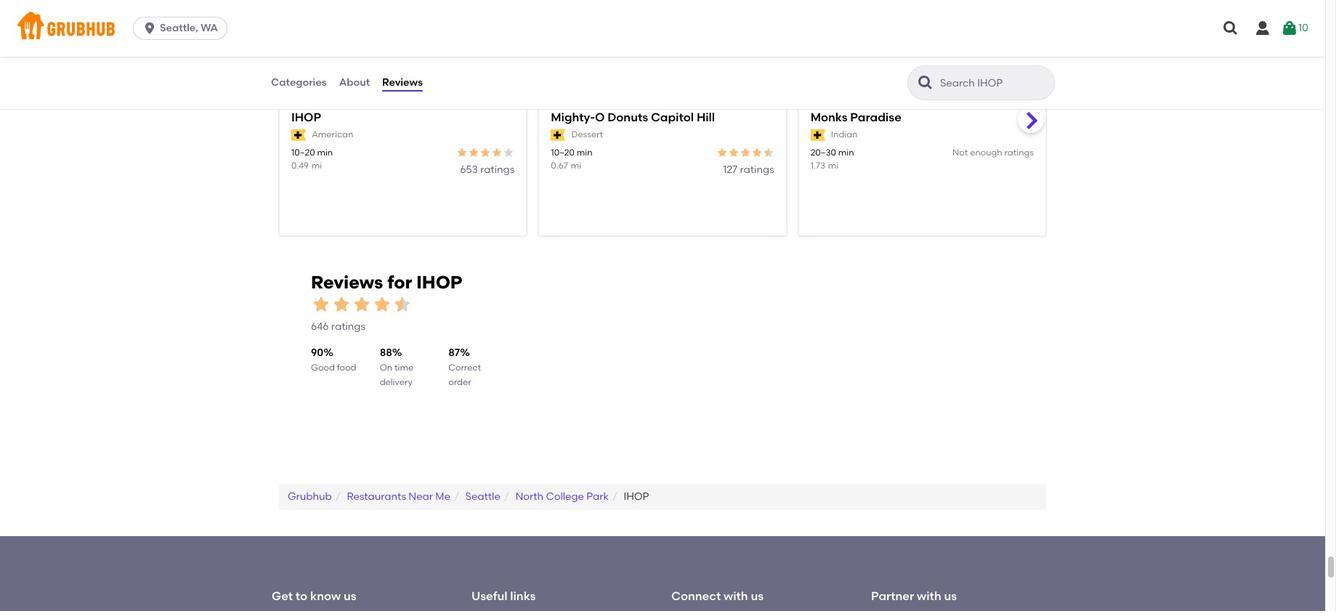 Task type: describe. For each thing, give the bounding box(es) containing it.
subscription pass image for mighty-
[[551, 129, 566, 141]]

646 ratings
[[311, 320, 366, 333]]

ratings for 646 ratings
[[331, 320, 366, 333]]

north college park link
[[516, 491, 609, 503]]

ihop for the rightmost ihop link
[[624, 491, 650, 503]]

seattle, wa
[[160, 22, 218, 34]]

10–20 min 0.67 mi
[[551, 148, 593, 171]]

min for ihop
[[317, 148, 333, 158]]

paradise
[[851, 110, 902, 124]]

seattle
[[466, 491, 501, 503]]

653
[[460, 163, 478, 176]]

get
[[272, 590, 293, 604]]

good
[[311, 362, 335, 373]]

10–20 min 0.49 mi
[[292, 148, 333, 171]]

88 on time delivery
[[380, 347, 414, 387]]

order
[[449, 377, 472, 387]]

10–20 for ihop
[[292, 148, 315, 158]]

1 horizontal spatial svg image
[[1223, 20, 1240, 37]]

grubhub
[[288, 491, 332, 503]]

dessert
[[572, 129, 603, 140]]

partner
[[872, 590, 915, 604]]

ihop for left ihop link
[[292, 110, 321, 124]]

88
[[380, 347, 392, 359]]

park
[[587, 491, 609, 503]]

near
[[409, 491, 433, 503]]

mighty-o donuts capitol hill
[[551, 110, 715, 124]]

us for connect with us
[[751, 590, 764, 604]]

monks paradise logo image
[[799, 2, 1046, 124]]

time
[[395, 362, 414, 373]]

seattle, wa button
[[133, 17, 233, 40]]

reviews button
[[382, 57, 424, 109]]

save this restaurant button
[[1268, 11, 1294, 37]]

90 good food
[[311, 347, 356, 373]]

categories button
[[270, 57, 328, 109]]

87 correct order
[[449, 347, 481, 387]]

with for partner
[[918, 590, 942, 604]]

1 svg image from the left
[[1255, 20, 1272, 37]]

wa
[[201, 22, 218, 34]]

about
[[339, 76, 370, 89]]

on
[[380, 362, 393, 373]]

0.49
[[292, 161, 309, 171]]

know
[[310, 590, 341, 604]]

monks paradise
[[811, 110, 902, 124]]

hill
[[697, 110, 715, 124]]

10 button
[[1282, 15, 1309, 41]]

svg image inside seattle, wa button
[[143, 21, 157, 36]]

ratings for 127 ratings
[[740, 163, 775, 176]]

save this restaurant image
[[1272, 15, 1290, 32]]

1 horizontal spatial ihop
[[417, 272, 463, 293]]

646
[[311, 320, 329, 333]]

1 horizontal spatial ihop link
[[624, 491, 650, 503]]



Task type: locate. For each thing, give the bounding box(es) containing it.
mi for mighty-o donuts capitol hill
[[571, 161, 582, 171]]

min inside 20–30 min 1.73 mi
[[839, 148, 855, 158]]

2 horizontal spatial us
[[945, 590, 958, 604]]

1 subscription pass image from the left
[[551, 129, 566, 141]]

not
[[953, 148, 969, 158]]

north college park
[[516, 491, 609, 503]]

1 horizontal spatial us
[[751, 590, 764, 604]]

useful links
[[472, 590, 536, 604]]

90
[[311, 347, 324, 359]]

0 horizontal spatial mi
[[312, 161, 322, 171]]

2 min from the left
[[577, 148, 593, 158]]

mi inside 10–20 min 0.49 mi
[[312, 161, 322, 171]]

mi for monks paradise
[[829, 161, 839, 171]]

not enough ratings
[[953, 148, 1034, 158]]

1 min from the left
[[317, 148, 333, 158]]

10–20 up 0.49
[[292, 148, 315, 158]]

3 mi from the left
[[829, 161, 839, 171]]

2 with from the left
[[918, 590, 942, 604]]

subscription pass image for monks
[[811, 129, 826, 141]]

ratings right the 653
[[481, 163, 515, 176]]

ihop link down reviews button
[[292, 109, 515, 126]]

ihop right park
[[624, 491, 650, 503]]

us right connect
[[751, 590, 764, 604]]

mi right 0.49
[[312, 161, 322, 171]]

mi for ihop
[[312, 161, 322, 171]]

10–20 inside 10–20 min 0.49 mi
[[292, 148, 315, 158]]

american
[[312, 129, 354, 140]]

restaurants near me link
[[347, 491, 451, 503]]

ratings right 646
[[331, 320, 366, 333]]

categories
[[271, 76, 327, 89]]

2 svg image from the left
[[1282, 20, 1299, 37]]

subscription pass image down the mighty-
[[551, 129, 566, 141]]

2 subscription pass image from the left
[[811, 129, 826, 141]]

0 horizontal spatial ihop
[[292, 110, 321, 124]]

2 us from the left
[[751, 590, 764, 604]]

10–20
[[292, 148, 315, 158], [551, 148, 575, 158]]

min down indian
[[839, 148, 855, 158]]

min for monks paradise
[[839, 148, 855, 158]]

reviews up 646 ratings
[[311, 272, 383, 293]]

ihop up subscription pass image
[[292, 110, 321, 124]]

with right connect
[[724, 590, 749, 604]]

127
[[724, 163, 738, 176]]

food
[[337, 362, 356, 373]]

subscription pass image up 20–30 on the right top of the page
[[811, 129, 826, 141]]

svg image inside the 10 button
[[1282, 20, 1299, 37]]

ratings
[[1005, 148, 1034, 158], [481, 163, 515, 176], [740, 163, 775, 176], [331, 320, 366, 333]]

connect
[[672, 590, 721, 604]]

min inside 10–20 min 0.49 mi
[[317, 148, 333, 158]]

1 horizontal spatial mi
[[571, 161, 582, 171]]

mighty-o donuts capitol hill link
[[551, 109, 775, 126]]

reviews for ihop
[[311, 272, 463, 293]]

us right partner
[[945, 590, 958, 604]]

10–20 for mighty-o donuts capitol hill
[[551, 148, 575, 158]]

min down american at the top
[[317, 148, 333, 158]]

reviews right about
[[382, 76, 423, 89]]

0 vertical spatial ihop link
[[292, 109, 515, 126]]

mi inside 10–20 min 0.67 mi
[[571, 161, 582, 171]]

for
[[388, 272, 412, 293]]

mighty-
[[551, 110, 595, 124]]

ratings for 653 ratings
[[481, 163, 515, 176]]

svg image left save this restaurant image
[[1223, 20, 1240, 37]]

correct
[[449, 362, 481, 373]]

0 horizontal spatial us
[[344, 590, 357, 604]]

1 horizontal spatial svg image
[[1282, 20, 1299, 37]]

10–20 up 0.67
[[551, 148, 575, 158]]

with right partner
[[918, 590, 942, 604]]

seattle,
[[160, 22, 198, 34]]

ihop link right park
[[624, 491, 650, 503]]

1.73
[[811, 161, 826, 171]]

ihop link
[[292, 109, 515, 126], [624, 491, 650, 503]]

links
[[511, 590, 536, 604]]

ihop
[[292, 110, 321, 124], [417, 272, 463, 293], [624, 491, 650, 503]]

me
[[436, 491, 451, 503]]

restaurants near me
[[347, 491, 451, 503]]

1 us from the left
[[344, 590, 357, 604]]

reviews inside button
[[382, 76, 423, 89]]

star icon image
[[457, 147, 468, 159], [468, 147, 480, 159], [480, 147, 492, 159], [492, 147, 503, 159], [503, 147, 515, 159], [717, 147, 728, 159], [728, 147, 740, 159], [740, 147, 751, 159], [751, 147, 763, 159], [763, 147, 775, 159], [763, 147, 775, 159], [311, 295, 332, 315], [332, 295, 352, 315], [352, 295, 372, 315], [372, 295, 393, 315], [393, 295, 413, 315], [393, 295, 413, 315]]

1 with from the left
[[724, 590, 749, 604]]

us for partner with us
[[945, 590, 958, 604]]

20–30
[[811, 148, 837, 158]]

ratings right 127
[[740, 163, 775, 176]]

with for connect
[[724, 590, 749, 604]]

0 vertical spatial reviews
[[382, 76, 423, 89]]

1 10–20 from the left
[[292, 148, 315, 158]]

1 vertical spatial reviews
[[311, 272, 383, 293]]

ihop right for
[[417, 272, 463, 293]]

us right know
[[344, 590, 357, 604]]

min
[[317, 148, 333, 158], [577, 148, 593, 158], [839, 148, 855, 158]]

partner with us
[[872, 590, 958, 604]]

useful
[[472, 590, 508, 604]]

get to know us
[[272, 590, 357, 604]]

mi inside 20–30 min 1.73 mi
[[829, 161, 839, 171]]

connect with us
[[672, 590, 764, 604]]

0 horizontal spatial min
[[317, 148, 333, 158]]

20–30 min 1.73 mi
[[811, 148, 855, 171]]

to
[[296, 590, 308, 604]]

search icon image
[[917, 74, 935, 92]]

ihop logo image
[[280, 2, 527, 124]]

0 horizontal spatial svg image
[[1255, 20, 1272, 37]]

2 mi from the left
[[571, 161, 582, 171]]

127 ratings
[[724, 163, 775, 176]]

subscription pass image
[[292, 129, 306, 141]]

indian
[[832, 129, 858, 140]]

min for mighty-o donuts capitol hill
[[577, 148, 593, 158]]

main navigation navigation
[[0, 0, 1326, 57]]

subscription pass image
[[551, 129, 566, 141], [811, 129, 826, 141]]

capitol
[[651, 110, 694, 124]]

87
[[449, 347, 460, 359]]

seattle link
[[466, 491, 501, 503]]

2 10–20 from the left
[[551, 148, 575, 158]]

reviews for reviews for ihop
[[311, 272, 383, 293]]

svg image
[[1223, 20, 1240, 37], [143, 21, 157, 36]]

min inside 10–20 min 0.67 mi
[[577, 148, 593, 158]]

0 vertical spatial ihop
[[292, 110, 321, 124]]

min down dessert
[[577, 148, 593, 158]]

10
[[1299, 22, 1309, 34]]

monks
[[811, 110, 848, 124]]

1 vertical spatial ihop link
[[624, 491, 650, 503]]

mi
[[312, 161, 322, 171], [571, 161, 582, 171], [829, 161, 839, 171]]

ratings right enough
[[1005, 148, 1034, 158]]

2 horizontal spatial mi
[[829, 161, 839, 171]]

restaurants
[[347, 491, 406, 503]]

1 horizontal spatial 10–20
[[551, 148, 575, 158]]

grubhub link
[[288, 491, 332, 503]]

enough
[[971, 148, 1003, 158]]

monks paradise link
[[811, 109, 1034, 126]]

about button
[[339, 57, 371, 109]]

2 horizontal spatial ihop
[[624, 491, 650, 503]]

mi right 0.67
[[571, 161, 582, 171]]

2 vertical spatial ihop
[[624, 491, 650, 503]]

0 horizontal spatial svg image
[[143, 21, 157, 36]]

reviews
[[382, 76, 423, 89], [311, 272, 383, 293]]

mi right the 1.73 at the right of the page
[[829, 161, 839, 171]]

0 horizontal spatial ihop link
[[292, 109, 515, 126]]

with
[[724, 590, 749, 604], [918, 590, 942, 604]]

us
[[344, 590, 357, 604], [751, 590, 764, 604], [945, 590, 958, 604]]

svg image left seattle,
[[143, 21, 157, 36]]

1 horizontal spatial subscription pass image
[[811, 129, 826, 141]]

Search IHOP search field
[[939, 76, 1050, 90]]

1 horizontal spatial min
[[577, 148, 593, 158]]

3 min from the left
[[839, 148, 855, 158]]

0.67
[[551, 161, 568, 171]]

3 us from the left
[[945, 590, 958, 604]]

1 mi from the left
[[312, 161, 322, 171]]

1 horizontal spatial with
[[918, 590, 942, 604]]

653 ratings
[[460, 163, 515, 176]]

delivery
[[380, 377, 413, 387]]

10–20 inside 10–20 min 0.67 mi
[[551, 148, 575, 158]]

0 horizontal spatial subscription pass image
[[551, 129, 566, 141]]

2 horizontal spatial min
[[839, 148, 855, 158]]

o
[[595, 110, 605, 124]]

college
[[546, 491, 584, 503]]

svg image
[[1255, 20, 1272, 37], [1282, 20, 1299, 37]]

north
[[516, 491, 544, 503]]

donuts
[[608, 110, 648, 124]]

0 horizontal spatial with
[[724, 590, 749, 604]]

mighty-o donuts capitol hill logo image
[[540, 2, 786, 124]]

0 horizontal spatial 10–20
[[292, 148, 315, 158]]

1 vertical spatial ihop
[[417, 272, 463, 293]]

reviews for reviews
[[382, 76, 423, 89]]



Task type: vqa. For each thing, say whether or not it's contained in the screenshot.
Indian
yes



